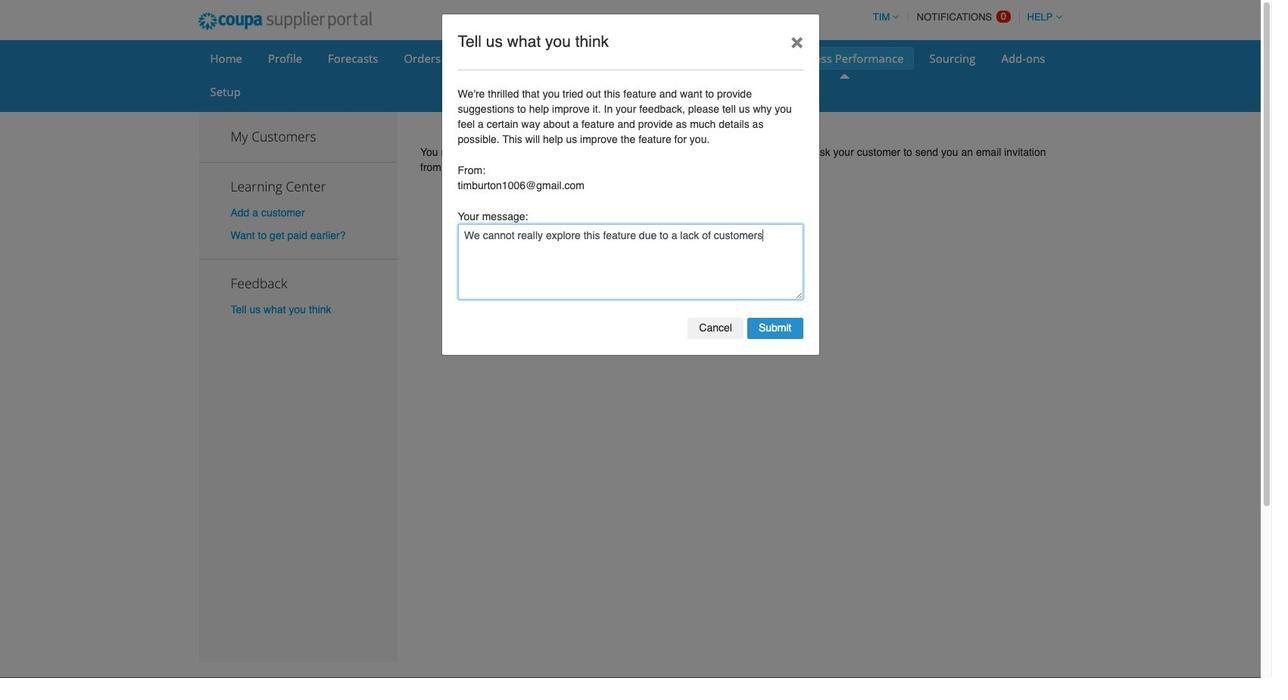 Task type: describe. For each thing, give the bounding box(es) containing it.
coupa supplier portal image
[[187, 2, 383, 40]]



Task type: locate. For each thing, give the bounding box(es) containing it.
dialog
[[441, 13, 820, 356]]

None text field
[[458, 224, 803, 300]]



Task type: vqa. For each thing, say whether or not it's contained in the screenshot.
dialog
yes



